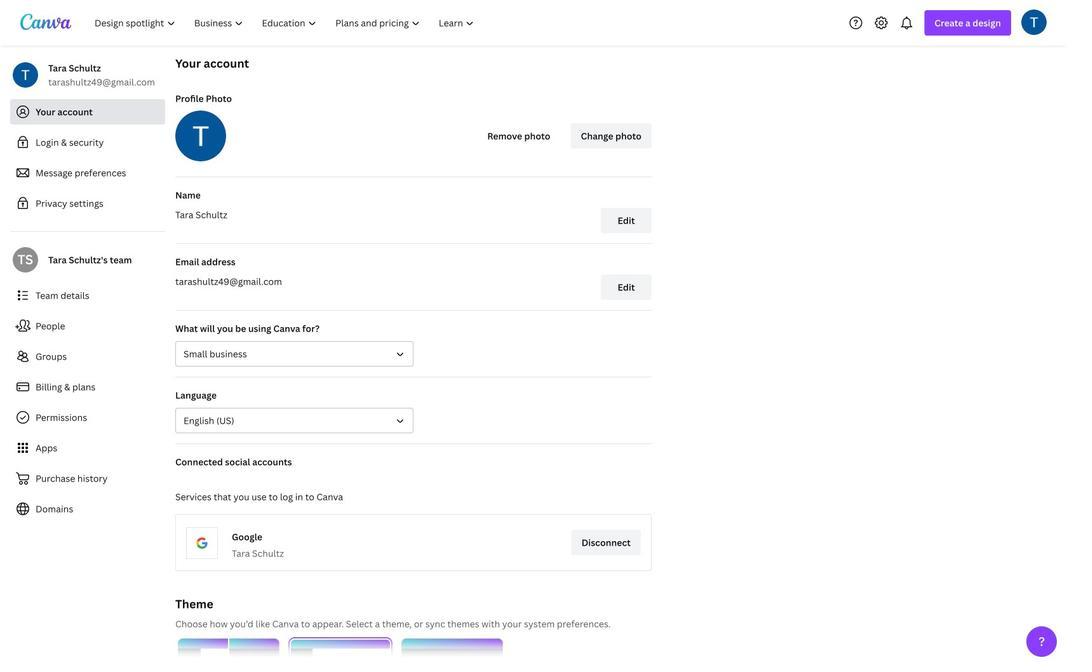 Task type: describe. For each thing, give the bounding box(es) containing it.
tara schultz's team element
[[13, 247, 38, 273]]

tara schultz's team image
[[13, 247, 38, 273]]

Language: English (US) button
[[175, 408, 414, 433]]

top level navigation element
[[86, 10, 485, 36]]



Task type: vqa. For each thing, say whether or not it's contained in the screenshot.
youtube thumbnail button at the top of page
no



Task type: locate. For each thing, give the bounding box(es) containing it.
None button
[[175, 341, 414, 367], [178, 639, 280, 667], [290, 639, 392, 667], [402, 639, 503, 667], [175, 341, 414, 367], [178, 639, 280, 667], [290, 639, 392, 667], [402, 639, 503, 667]]

tara schultz image
[[1022, 9, 1047, 35]]



